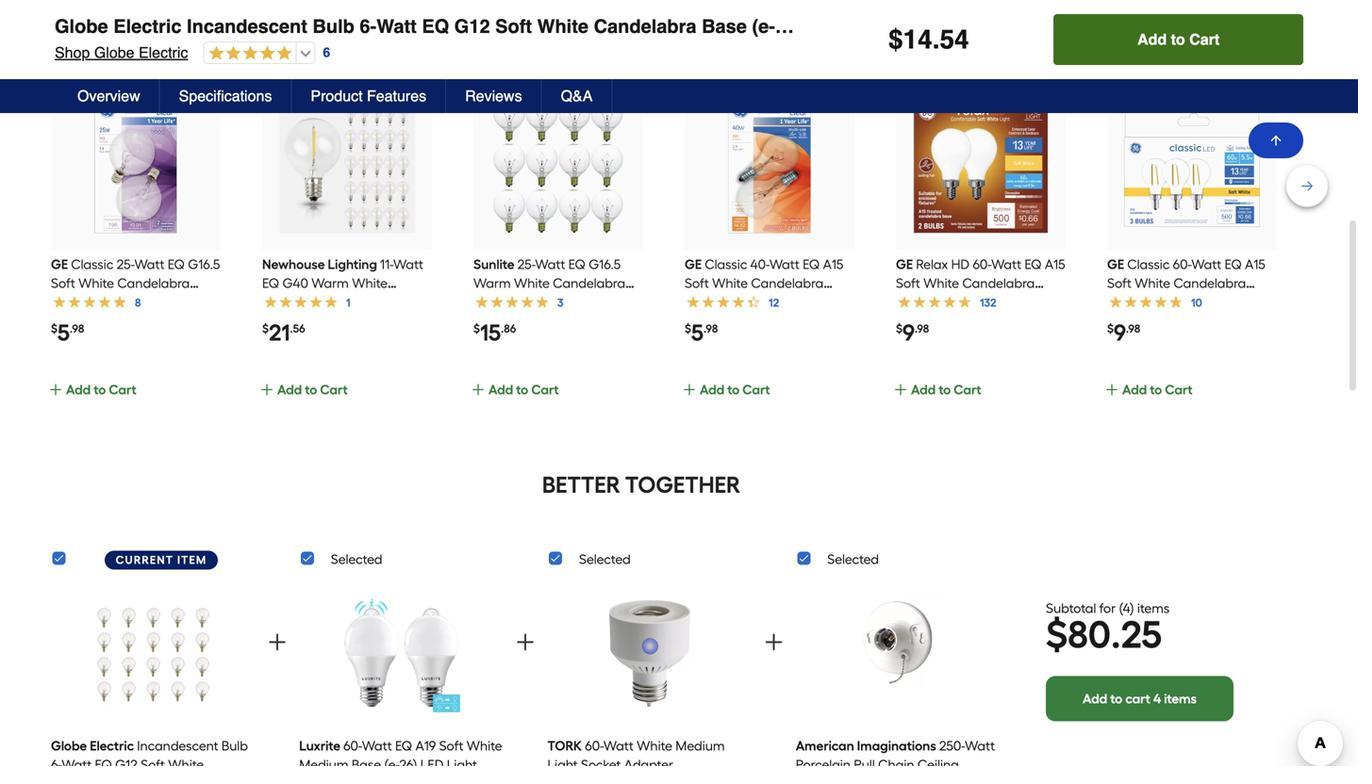 Task type: locate. For each thing, give the bounding box(es) containing it.
ge classic 40-watt eq a15 soft white candelabra base (e-12) dimmable incandescent light bulb (2-pack) image
[[702, 98, 838, 234]]

0 horizontal spatial (2-
[[199, 313, 214, 329]]

$ for sunlite 25-watt eq g16.5 warm white candelabra base (e-12) dimmable incandescent light bulb (12-pack) image
[[473, 322, 480, 336]]

$ 9 .98 down 'relax'
[[896, 319, 929, 347]]

led
[[1028, 294, 1052, 310], [1239, 294, 1263, 310], [328, 313, 351, 329], [420, 757, 444, 767]]

(2- down g16.5
[[199, 313, 214, 329]]

bulb down g16.5
[[169, 313, 196, 329]]

soft inside relax hd 60-watt eq a15 soft white candelabra base (e-12) dimmable led light bulb (2-pack)
[[896, 275, 920, 292]]

$ for ge relax hd 60-watt eq a15 soft white candelabra base (e-12) dimmable led light bulb (2-pack) image
[[896, 322, 903, 336]]

plus image for sunlite 25-watt eq g16.5 warm white candelabra base (e-12) dimmable incandescent light bulb (12-pack) image
[[471, 383, 486, 398]]

2 horizontal spatial selected
[[827, 552, 879, 568]]

2 add to cart link from the left
[[259, 380, 428, 421]]

0 horizontal spatial g12
[[115, 757, 137, 767]]

american
[[796, 739, 854, 755]]

to inside 15 list item
[[516, 382, 528, 398]]

4 .98 from the left
[[1126, 322, 1141, 336]]

6 add to cart link from the left
[[1104, 380, 1273, 421]]

(e- inside 60-watt eq a19 soft white medium base (e-26) led ligh
[[384, 757, 399, 767]]

0 horizontal spatial 6-
[[51, 757, 62, 767]]

$ for ge classic 40-watt eq a15 soft white candelabra base (e-12) dimmable incandescent light bulb (2-pack) image
[[685, 322, 691, 336]]

add to cart for first '9' list item
[[911, 382, 982, 398]]

0 vertical spatial 6-
[[360, 16, 377, 37]]

some
[[619, 33, 675, 60]]

(2- inside relax hd 60-watt eq a15 soft white candelabra base (e-12) dimmable led light bulb (2-pack)
[[959, 313, 974, 329]]

pull
[[854, 757, 875, 767]]

ge classic 25-watt eq g16.5 soft white candelabra base (e-12) dimmable incandescent light bulb (2-pack) image
[[68, 98, 204, 234]]

product
[[311, 87, 363, 105]]

9 list item
[[893, 81, 1066, 421], [1104, 81, 1277, 421]]

product features
[[311, 87, 426, 105]]

tork
[[548, 739, 582, 755]]

1 horizontal spatial 9
[[1114, 319, 1126, 347]]

0 horizontal spatial a15
[[1045, 257, 1065, 273]]

add to cart for second '9' list item from the left
[[1122, 382, 1193, 398]]

plus image inside 15 list item
[[471, 383, 486, 398]]

list item
[[51, 579, 255, 767], [299, 579, 504, 767], [548, 579, 752, 767], [796, 579, 1000, 767]]

2 vertical spatial globe
[[51, 739, 87, 755]]

60- right hd
[[973, 257, 991, 273]]

0 vertical spatial 4
[[1123, 601, 1130, 617]]

1 horizontal spatial 5 list item
[[682, 81, 855, 421]]

1 vertical spatial electric
[[139, 44, 188, 61]]

candelabra inside classic 60-watt eq a15 soft white candelabra base (e-12) dimmable led light bulb (3-pack)
[[1174, 275, 1246, 292]]

1 classic from the left
[[71, 257, 113, 273]]

cart inside 15 list item
[[531, 382, 559, 398]]

4 inside subtotal for ( 4 ) items $ 80 .25
[[1123, 601, 1130, 617]]

add to cart inside 21 list item
[[277, 382, 348, 398]]

5 list item
[[48, 81, 221, 421], [682, 81, 855, 421]]

0 vertical spatial g12
[[454, 16, 490, 37]]

$ inside $ 21 .56
[[262, 322, 269, 336]]

items right cart
[[1164, 691, 1197, 707]]

globe electric incandescent bulb 6-watt eq g12 soft white candelabra base (e-12) dimmable incandescent light bulb (20-pack)
[[55, 16, 1211, 37]]

watt inside relax hd 60-watt eq a15 soft white candelabra base (e-12) dimmable led light bulb (2-pack)
[[991, 257, 1021, 273]]

(
[[1119, 601, 1123, 617]]

q&a
[[561, 87, 593, 105]]

dimmable inside classic 60-watt eq a15 soft white candelabra base (e-12) dimmable led light bulb (3-pack)
[[1174, 294, 1236, 310]]

incandescent
[[187, 16, 307, 37], [903, 16, 1024, 37], [51, 313, 132, 329], [137, 739, 218, 755]]

to
[[1171, 31, 1185, 48], [94, 382, 106, 398], [305, 382, 317, 398], [516, 382, 528, 398], [727, 382, 740, 398], [939, 382, 951, 398], [1150, 382, 1162, 398], [1110, 691, 1123, 707]]

2 list item from the left
[[299, 579, 504, 767]]

1 vertical spatial g12
[[115, 757, 137, 767]]

$ 9 .98 for bulb
[[1107, 319, 1141, 347]]

soft inside classic 25-watt eq g16.5 soft white candelabra base (e-12) dimmable incandescent light bulb (2- pack)
[[51, 275, 75, 292]]

2 (2- from the left
[[959, 313, 974, 329]]

adapter
[[624, 757, 673, 767]]

1 $ 9 .98 from the left
[[896, 319, 929, 347]]

plus image
[[48, 383, 63, 398], [259, 383, 274, 398], [471, 383, 486, 398], [682, 383, 697, 398], [1104, 383, 1120, 398], [763, 632, 785, 654]]

2 ge from the left
[[685, 257, 702, 273]]

white inside relax hd 60-watt eq a15 soft white candelabra base (e-12) dimmable led light bulb (2-pack)
[[924, 275, 959, 292]]

5
[[58, 319, 70, 347], [691, 319, 704, 347]]

bulb inside classic 25-watt eq g16.5 soft white candelabra base (e-12) dimmable incandescent light bulb (2- pack)
[[169, 313, 196, 329]]

0 horizontal spatial $ 9 .98
[[896, 319, 929, 347]]

eq
[[422, 16, 449, 37], [168, 257, 185, 273], [1025, 257, 1042, 273], [1225, 257, 1242, 273], [262, 275, 279, 292], [395, 739, 412, 755], [95, 757, 112, 767]]

items left ...
[[753, 33, 809, 60]]

60- inside 60-watt white medium light socket adapter
[[585, 739, 604, 755]]

1 horizontal spatial plus image
[[514, 632, 537, 654]]

60- inside relax hd 60-watt eq a15 soft white candelabra base (e-12) dimmable led light bulb (2-pack)
[[973, 257, 991, 273]]

together
[[625, 472, 740, 499]]

2 horizontal spatial plus image
[[893, 383, 908, 398]]

15
[[480, 319, 501, 347]]

pack) inside classic 25-watt eq g16.5 soft white candelabra base (e-12) dimmable incandescent light bulb (2- pack)
[[51, 332, 84, 348]]

1 a15 from the left
[[1045, 257, 1065, 273]]

add to cart inside 15 list item
[[489, 382, 559, 398]]

ge for classic 60-watt eq a15 soft white candelabra base (e-12) dimmable led light bulb (3-pack)
[[1107, 257, 1124, 273]]

1 horizontal spatial $ 5 .98
[[685, 319, 718, 347]]

add inside 21 list item
[[277, 382, 302, 398]]

cart for first '9' list item
[[954, 382, 982, 398]]

candelabra inside the 11-watt eq g40 warm white candelabra base (e-12) dimmable led light bulb (25-pack)
[[262, 294, 335, 310]]

light inside 60-watt white medium light socket adapter
[[548, 757, 578, 767]]

$ 15 .86
[[473, 319, 516, 347]]

60-watt white medium light socket adapter
[[548, 739, 725, 767]]

items inside subtotal for ( 4 ) items $ 80 .25
[[1137, 601, 1170, 617]]

)
[[1130, 601, 1134, 617]]

to for second '9' list item from the left
[[1150, 382, 1162, 398]]

(e-
[[752, 16, 775, 37], [84, 294, 99, 310], [371, 294, 386, 310], [929, 294, 944, 310], [384, 757, 399, 767]]

a15 inside classic 60-watt eq a15 soft white candelabra base (e-12) dimmable led light bulb (3-pack)
[[1245, 257, 1266, 273]]

0 vertical spatial electric
[[113, 16, 182, 37]]

arrow up image
[[1269, 133, 1284, 148]]

1 vertical spatial 6-
[[51, 757, 62, 767]]

2 classic from the left
[[1127, 257, 1170, 273]]

pack)
[[1161, 16, 1211, 37], [974, 313, 1007, 329], [1186, 313, 1219, 329], [51, 332, 84, 348], [284, 332, 318, 348]]

$
[[888, 25, 903, 55], [51, 322, 58, 336], [262, 322, 269, 336], [473, 322, 480, 336], [685, 322, 691, 336], [896, 322, 903, 336], [1107, 322, 1114, 336], [1046, 612, 1068, 658]]

cart for first 5 list item from the left
[[109, 382, 136, 398]]

1 list item from the left
[[51, 579, 255, 767]]

medium inside 60-watt white medium light socket adapter
[[676, 739, 725, 755]]

2 a15 from the left
[[1245, 257, 1266, 273]]

1 ge from the left
[[51, 257, 68, 273]]

medium
[[676, 739, 725, 755], [299, 757, 349, 767]]

q&a button
[[542, 79, 612, 113]]

to inside 21 list item
[[305, 382, 317, 398]]

white
[[537, 16, 589, 37], [78, 275, 114, 292], [352, 275, 388, 292], [924, 275, 959, 292], [1135, 275, 1170, 292], [467, 739, 502, 755], [637, 739, 672, 755]]

0 vertical spatial globe
[[55, 16, 108, 37]]

white inside classic 25-watt eq g16.5 soft white candelabra base (e-12) dimmable incandescent light bulb (2- pack)
[[78, 275, 114, 292]]

1 add to cart link from the left
[[48, 380, 217, 421]]

25-
[[117, 257, 134, 273]]

4 ge from the left
[[1107, 257, 1124, 273]]

items inside heading
[[753, 33, 809, 60]]

sunlite 25-watt eq g16.5 warm white candelabra base (e-12) dimmable incandescent light bulb (12-pack) image
[[490, 98, 626, 234]]

ge for classic 25-watt eq g16.5 soft white candelabra base (e-12) dimmable incandescent light bulb (2- pack)
[[51, 257, 68, 273]]

add to cart for first 5 list item from the left
[[66, 382, 136, 398]]

product features button
[[292, 79, 446, 113]]

.56
[[290, 322, 305, 336]]

1 horizontal spatial medium
[[676, 739, 725, 755]]

1 $ 5 .98 from the left
[[51, 319, 84, 347]]

cart for 21 list item
[[320, 382, 348, 398]]

classic up (e- at the right top
[[1127, 257, 1170, 273]]

2 selected from the left
[[579, 552, 631, 568]]

2 9 from the left
[[1114, 319, 1126, 347]]

1 5 from the left
[[58, 319, 70, 347]]

$ 5 .98 for "ge classic 25-watt eq g16.5 soft white candelabra base (e-12) dimmable incandescent light bulb (2-pack)" image plus icon
[[51, 319, 84, 347]]

pack) inside classic 60-watt eq a15 soft white candelabra base (e-12) dimmable led light bulb (3-pack)
[[1186, 313, 1219, 329]]

1 9 list item from the left
[[893, 81, 1066, 421]]

1 horizontal spatial a15
[[1245, 257, 1266, 273]]

bulb down 11- at the top
[[388, 313, 414, 329]]

6- down globe electric
[[51, 757, 62, 767]]

list item containing tork
[[548, 579, 752, 767]]

2 $ 9 .98 from the left
[[1107, 319, 1141, 347]]

items for 4
[[1164, 691, 1197, 707]]

0 vertical spatial items
[[753, 33, 809, 60]]

base inside classic 60-watt eq a15 soft white candelabra base (e-12) dimmable led light bulb (3-pack)
[[1107, 294, 1137, 310]]

selected
[[331, 552, 382, 568], [579, 552, 631, 568], [827, 552, 879, 568]]

bulb left (20- on the right top of page
[[1080, 16, 1122, 37]]

add inside 15 list item
[[489, 382, 513, 398]]

pack) inside the 11-watt eq g40 warm white candelabra base (e-12) dimmable led light bulb (25-pack)
[[284, 332, 318, 348]]

0 horizontal spatial 9 list item
[[893, 81, 1066, 421]]

led inside the 11-watt eq g40 warm white candelabra base (e-12) dimmable led light bulb (25-pack)
[[328, 313, 351, 329]]

1 horizontal spatial 4
[[1153, 691, 1161, 707]]

4
[[1123, 601, 1130, 617], [1153, 691, 1161, 707]]

plus image for the ge classic 60-watt eq a15 soft white candelabra base (e-12) dimmable led light bulb (3-pack) image
[[1104, 383, 1120, 398]]

60- up (3-
[[1173, 257, 1191, 273]]

0 horizontal spatial classic
[[71, 257, 113, 273]]

base inside the 11-watt eq g40 warm white candelabra base (e-12) dimmable led light bulb (25-pack)
[[338, 294, 367, 310]]

watt
[[377, 16, 417, 37], [134, 257, 164, 273], [393, 257, 423, 273], [991, 257, 1021, 273], [1191, 257, 1222, 273], [362, 739, 392, 755], [604, 739, 634, 755], [965, 739, 995, 755], [62, 757, 92, 767]]

0 horizontal spatial $ 5 .98
[[51, 319, 84, 347]]

g12
[[454, 16, 490, 37], [115, 757, 137, 767]]

classic
[[71, 257, 113, 273], [1127, 257, 1170, 273]]

dimmable down 25-
[[118, 294, 180, 310]]

sunlite link
[[473, 257, 641, 348]]

4 inside add to cart 4 items link
[[1153, 691, 1161, 707]]

6- up product features
[[360, 16, 377, 37]]

dimmable
[[808, 16, 898, 37], [118, 294, 180, 310], [963, 294, 1025, 310], [1174, 294, 1236, 310], [262, 313, 325, 329]]

1 horizontal spatial (2-
[[959, 313, 974, 329]]

soft
[[495, 16, 532, 37], [51, 275, 75, 292], [896, 275, 920, 292], [1107, 275, 1132, 292], [439, 739, 463, 755], [141, 757, 165, 767]]

base inside 60-watt eq a19 soft white medium base (e-26) led ligh
[[352, 757, 381, 767]]

dimmable inside relax hd 60-watt eq a15 soft white candelabra base (e-12) dimmable led light bulb (2-pack)
[[963, 294, 1025, 310]]

0 horizontal spatial medium
[[299, 757, 349, 767]]

0 horizontal spatial 5
[[58, 319, 70, 347]]

0 horizontal spatial 5 list item
[[48, 81, 221, 421]]

relax hd 60-watt eq a15 soft white candelabra base (e-12) dimmable led light bulb (2-pack)
[[896, 257, 1065, 329]]

classic 25-watt eq g16.5 soft white candelabra base (e-12) dimmable incandescent light bulb (2- pack)
[[51, 257, 220, 348]]

1 vertical spatial medium
[[299, 757, 349, 767]]

g12 up reviews
[[454, 16, 490, 37]]

a15
[[1045, 257, 1065, 273], [1245, 257, 1266, 273]]

bulb
[[313, 16, 355, 37], [1080, 16, 1122, 37], [169, 313, 196, 329], [388, 313, 414, 329], [929, 313, 956, 329], [1141, 313, 1167, 329], [221, 739, 248, 755]]

3 ge from the left
[[896, 257, 913, 273]]

.98
[[70, 322, 84, 336], [704, 322, 718, 336], [915, 322, 929, 336], [1126, 322, 1141, 336]]

1 selected from the left
[[331, 552, 382, 568]]

4 for subtotal for ( 4 ) items $ 80 .25
[[1123, 601, 1130, 617]]

items right )
[[1137, 601, 1170, 617]]

overview
[[77, 87, 140, 105]]

12) inside classic 25-watt eq g16.5 soft white candelabra base (e-12) dimmable incandescent light bulb (2- pack)
[[99, 294, 115, 310]]

lighting
[[328, 257, 377, 273]]

2 vertical spatial items
[[1164, 691, 1197, 707]]

$ inside $ 15 .86
[[473, 322, 480, 336]]

11-watt eq g40 warm white candelabra base (e-12) dimmable led light bulb (25-pack)
[[262, 257, 423, 348]]

dimmable down hd
[[963, 294, 1025, 310]]

add to cart link inside 15 list item
[[471, 380, 639, 421]]

0 horizontal spatial 4
[[1123, 601, 1130, 617]]

0 horizontal spatial selected
[[331, 552, 382, 568]]

$ 9 .98
[[896, 319, 929, 347], [1107, 319, 1141, 347]]

$ 5 .98
[[51, 319, 84, 347], [685, 319, 718, 347]]

2 vertical spatial electric
[[90, 739, 134, 755]]

ge relax hd 60-watt eq a15 soft white candelabra base (e-12) dimmable led light bulb (2-pack) image
[[913, 98, 1049, 234]]

electric
[[113, 16, 182, 37], [139, 44, 188, 61], [90, 739, 134, 755]]

add for 21 list item
[[277, 382, 302, 398]]

11-
[[380, 257, 393, 273]]

eq inside classic 25-watt eq g16.5 soft white candelabra base (e-12) dimmable incandescent light bulb (2- pack)
[[168, 257, 185, 273]]

$ inside subtotal for ( 4 ) items $ 80 .25
[[1046, 612, 1068, 658]]

4 right for
[[1123, 601, 1130, 617]]

plus image for ge classic 40-watt eq a15 soft white candelabra base (e-12) dimmable incandescent light bulb (2-pack) image
[[682, 383, 697, 398]]

sunlite
[[473, 257, 514, 273]]

3 .98 from the left
[[915, 322, 929, 336]]

bulb down 'relax'
[[929, 313, 956, 329]]

add to cart link
[[48, 380, 217, 421], [259, 380, 428, 421], [471, 380, 639, 421], [682, 380, 851, 421], [893, 380, 1062, 421], [1104, 380, 1273, 421]]

12) inside relax hd 60-watt eq a15 soft white candelabra base (e-12) dimmable led light bulb (2-pack)
[[944, 294, 960, 310]]

bulb down (e- at the right top
[[1141, 313, 1167, 329]]

$ for newhouse lighting 11-watt eq g40 warm white candelabra base (e-12) dimmable led light bulb (25-pack) image
[[262, 322, 269, 336]]

add to cart
[[1138, 31, 1220, 48], [66, 382, 136, 398], [277, 382, 348, 398], [489, 382, 559, 398], [700, 382, 770, 398], [911, 382, 982, 398], [1122, 382, 1193, 398]]

newhouse lighting 11-watt eq g40 warm white candelabra base (e-12) dimmable led light bulb (25-pack) image
[[279, 98, 415, 234]]

led inside classic 60-watt eq a15 soft white candelabra base (e-12) dimmable led light bulb (3-pack)
[[1239, 294, 1263, 310]]

(2- down hd
[[959, 313, 974, 329]]

add to cart for 15 list item in the left of the page
[[489, 382, 559, 398]]

add for first 5 list item from the left
[[66, 382, 91, 398]]

classic for 5
[[71, 257, 113, 273]]

1 9 from the left
[[903, 319, 915, 347]]

1 vertical spatial items
[[1137, 601, 1170, 617]]

pack) inside relax hd 60-watt eq a15 soft white candelabra base (e-12) dimmable led light bulb (2-pack)
[[974, 313, 1007, 329]]

base
[[702, 16, 747, 37], [51, 294, 80, 310], [338, 294, 367, 310], [896, 294, 925, 310], [1107, 294, 1137, 310], [352, 757, 381, 767]]

watt inside classic 60-watt eq a15 soft white candelabra base (e-12) dimmable led light bulb (3-pack)
[[1191, 257, 1222, 273]]

light inside classic 25-watt eq g16.5 soft white candelabra base (e-12) dimmable incandescent light bulb (2- pack)
[[135, 313, 166, 329]]

1 horizontal spatial 9 list item
[[1104, 81, 1277, 421]]

led inside relax hd 60-watt eq a15 soft white candelabra base (e-12) dimmable led light bulb (2-pack)
[[1028, 294, 1052, 310]]

1 horizontal spatial $ 9 .98
[[1107, 319, 1141, 347]]

classic left 25-
[[71, 257, 113, 273]]

$ for "ge classic 25-watt eq g16.5 soft white candelabra base (e-12) dimmable incandescent light bulb (2-pack)" image
[[51, 322, 58, 336]]

2 $ 5 .98 from the left
[[685, 319, 718, 347]]

classic inside classic 25-watt eq g16.5 soft white candelabra base (e-12) dimmable incandescent light bulb (2- pack)
[[71, 257, 113, 273]]

6
[[323, 45, 330, 60]]

3 add to cart link from the left
[[471, 380, 639, 421]]

items
[[753, 33, 809, 60], [1137, 601, 1170, 617], [1164, 691, 1197, 707]]

60- right luxrite
[[343, 739, 362, 755]]

$ 9 .98 for light
[[896, 319, 929, 347]]

newhouse
[[262, 257, 325, 273]]

1 horizontal spatial selected
[[579, 552, 631, 568]]

add to cart link for 11-watt eq g40 warm white candelabra base (e-12) dimmable led light bulb (25-pack)
[[259, 380, 428, 421]]

3 list item from the left
[[548, 579, 752, 767]]

add to cart link inside 21 list item
[[259, 380, 428, 421]]

cart inside 21 list item
[[320, 382, 348, 398]]

add for first '9' list item
[[911, 382, 936, 398]]

bulb left luxrite
[[221, 739, 248, 755]]

classic inside classic 60-watt eq a15 soft white candelabra base (e-12) dimmable led light bulb (3-pack)
[[1127, 257, 1170, 273]]

add to cart button
[[1054, 14, 1304, 65]]

250-watt porcelain pull chain ceilin
[[796, 739, 995, 767]]

watt inside 60-watt eq a19 soft white medium base (e-26) led ligh
[[362, 739, 392, 755]]

0 vertical spatial medium
[[676, 739, 725, 755]]

light
[[1029, 16, 1075, 37], [135, 313, 166, 329], [354, 313, 384, 329], [896, 313, 926, 329], [1107, 313, 1138, 329], [548, 757, 578, 767]]

1 .98 from the left
[[70, 322, 84, 336]]

2 5 from the left
[[691, 319, 704, 347]]

bulb inside relax hd 60-watt eq a15 soft white candelabra base (e-12) dimmable led light bulb (2-pack)
[[929, 313, 956, 329]]

add
[[1138, 31, 1167, 48], [66, 382, 91, 398], [277, 382, 302, 398], [489, 382, 513, 398], [700, 382, 725, 398], [911, 382, 936, 398], [1122, 382, 1147, 398], [1083, 691, 1107, 707]]

4 list item from the left
[[796, 579, 1000, 767]]

specifications button
[[160, 79, 292, 113]]

1 horizontal spatial 5
[[691, 319, 704, 347]]

bulb inside incandescent bulb 6-watt eq g12 soft whit
[[221, 739, 248, 755]]

1 vertical spatial 4
[[1153, 691, 1161, 707]]

watt inside 250-watt porcelain pull chain ceilin
[[965, 739, 995, 755]]

1 horizontal spatial classic
[[1127, 257, 1170, 273]]

$ 9 .98 down (e- at the right top
[[1107, 319, 1141, 347]]

60- up the "socket" on the left bottom of the page
[[585, 739, 604, 755]]

(2- inside classic 25-watt eq g16.5 soft white candelabra base (e-12) dimmable incandescent light bulb (2- pack)
[[199, 313, 214, 329]]

add to cart link for relax hd 60-watt eq a15 soft white candelabra base (e-12) dimmable led light bulb (2-pack)
[[893, 380, 1062, 421]]

dimmable inside classic 25-watt eq g16.5 soft white candelabra base (e-12) dimmable incandescent light bulb (2- pack)
[[118, 294, 180, 310]]

(2-
[[199, 313, 214, 329], [959, 313, 974, 329]]

.98 for classic 60-watt eq a15 soft white candelabra base (e-12) dimmable led light bulb (3-pack)
[[1126, 322, 1141, 336]]

3 selected from the left
[[827, 552, 879, 568]]

g12 down globe electric
[[115, 757, 137, 767]]

led inside 60-watt eq a19 soft white medium base (e-26) led ligh
[[420, 757, 444, 767]]

globe for globe electric incandescent bulb 6-watt eq g12 soft white candelabra base (e-12) dimmable incandescent light bulb (20-pack)
[[55, 16, 108, 37]]

soft inside 60-watt eq a19 soft white medium base (e-26) led ligh
[[439, 739, 463, 755]]

candelabra
[[594, 16, 697, 37], [117, 275, 190, 292], [962, 275, 1035, 292], [1174, 275, 1246, 292], [262, 294, 335, 310]]

list item containing luxrite
[[299, 579, 504, 767]]

dimmable up "(25-"
[[262, 313, 325, 329]]

(20-
[[1127, 16, 1161, 37]]

features
[[367, 87, 426, 105]]

classic 60-watt eq a15 soft white candelabra base (e-12) dimmable led light bulb (3-pack)
[[1107, 257, 1266, 329]]

1 (2- from the left
[[199, 313, 214, 329]]

eq inside relax hd 60-watt eq a15 soft white candelabra base (e-12) dimmable led light bulb (2-pack)
[[1025, 257, 1042, 273]]

4 right cart
[[1153, 691, 1161, 707]]

american imaginations
[[796, 739, 936, 755]]

cart for 2nd 5 list item from the left
[[743, 382, 770, 398]]

4 for add to cart 4 items
[[1153, 691, 1161, 707]]

bulb inside the 11-watt eq g40 warm white candelabra base (e-12) dimmable led light bulb (25-pack)
[[388, 313, 414, 329]]

dimmable up (3-
[[1174, 294, 1236, 310]]

plus image inside 21 list item
[[259, 383, 274, 398]]

plus image
[[893, 383, 908, 398], [266, 632, 289, 654], [514, 632, 537, 654]]

to for 2nd 5 list item from the left
[[727, 382, 740, 398]]

0 horizontal spatial 9
[[903, 319, 915, 347]]

1 horizontal spatial g12
[[454, 16, 490, 37]]

0 horizontal spatial plus image
[[266, 632, 289, 654]]

selected for adapter
[[579, 552, 631, 568]]

5 add to cart link from the left
[[893, 380, 1062, 421]]

eq inside incandescent bulb 6-watt eq g12 soft whit
[[95, 757, 112, 767]]

to for first '9' list item
[[939, 382, 951, 398]]



Task type: vqa. For each thing, say whether or not it's contained in the screenshot.


Task type: describe. For each thing, give the bounding box(es) containing it.
incandescent inside incandescent bulb 6-watt eq g12 soft whit
[[137, 739, 218, 755]]

base inside relax hd 60-watt eq a15 soft white candelabra base (e-12) dimmable led light bulb (2-pack)
[[896, 294, 925, 310]]

base inside classic 25-watt eq g16.5 soft white candelabra base (e-12) dimmable incandescent light bulb (2- pack)
[[51, 294, 80, 310]]

add to cart link for classic 25-watt eq g16.5 soft white candelabra base (e-12) dimmable incandescent light bulb (2- pack)
[[48, 380, 217, 421]]

subtotal
[[1046, 601, 1096, 617]]

add to cart 4 items
[[1083, 691, 1197, 707]]

plus image for selected
[[514, 632, 537, 654]]

chain
[[878, 757, 914, 767]]

60- inside 60-watt eq a19 soft white medium base (e-26) led ligh
[[343, 739, 362, 755]]

add for second '9' list item from the left
[[1122, 382, 1147, 398]]

medium inside 60-watt eq a19 soft white medium base (e-26) led ligh
[[299, 757, 349, 767]]

.25
[[1111, 612, 1162, 658]]

5 for plus icon for ge classic 40-watt eq a15 soft white candelabra base (e-12) dimmable incandescent light bulb (2-pack) image
[[691, 319, 704, 347]]

incandescent inside classic 25-watt eq g16.5 soft white candelabra base (e-12) dimmable incandescent light bulb (2- pack)
[[51, 313, 132, 329]]

socket
[[581, 757, 621, 767]]

for
[[1099, 601, 1116, 617]]

$ 5 .98 for plus icon for ge classic 40-watt eq a15 soft white candelabra base (e-12) dimmable incandescent light bulb (2-pack) image
[[685, 319, 718, 347]]

a15 inside relax hd 60-watt eq a15 soft white candelabra base (e-12) dimmable led light bulb (2-pack)
[[1045, 257, 1065, 273]]

21 list item
[[259, 81, 432, 421]]

1 horizontal spatial 6-
[[360, 16, 377, 37]]

here are some similar items ... heading
[[49, 28, 1309, 66]]

luxrite 60-watt eq a19 soft white medium base (e-26) led light bulb (2-pack) image
[[340, 585, 463, 723]]

80
[[1068, 612, 1111, 658]]

overview button
[[58, 79, 160, 113]]

american imaginations 250-watt porcelain pull chain ceiling socket, white image
[[837, 585, 959, 723]]

add for 2nd 5 list item from the left
[[700, 382, 725, 398]]

white inside the 11-watt eq g40 warm white candelabra base (e-12) dimmable led light bulb (25-pack)
[[352, 275, 388, 292]]

soft inside classic 60-watt eq a15 soft white candelabra base (e-12) dimmable led light bulb (3-pack)
[[1107, 275, 1132, 292]]

classic for 9
[[1127, 257, 1170, 273]]

light inside the 11-watt eq g40 warm white candelabra base (e-12) dimmable led light bulb (25-pack)
[[354, 313, 384, 329]]

g40
[[283, 275, 308, 292]]

white inside 60-watt eq a19 soft white medium base (e-26) led ligh
[[467, 739, 502, 755]]

54
[[940, 25, 969, 55]]

candelabra inside relax hd 60-watt eq a15 soft white candelabra base (e-12) dimmable led light bulb (2-pack)
[[962, 275, 1035, 292]]

similar
[[680, 33, 748, 60]]

relax
[[916, 257, 948, 273]]

tork 60-watt white medium light socket adapter image
[[588, 585, 711, 723]]

9 for classic 60-watt eq a15 soft white candelabra base (e-12) dimmable led light bulb (3-pack)
[[1114, 319, 1126, 347]]

electric for globe electric incandescent bulb 6-watt eq g12 soft white candelabra base (e-12) dimmable incandescent light bulb (20-pack)
[[113, 16, 182, 37]]

2 9 list item from the left
[[1104, 81, 1277, 421]]

electric for globe electric
[[90, 739, 134, 755]]

add to cart inside button
[[1138, 31, 1220, 48]]

reviews button
[[446, 79, 542, 113]]

warm
[[311, 275, 349, 292]]

porcelain
[[796, 757, 851, 767]]

2 5 list item from the left
[[682, 81, 855, 421]]

list item containing globe electric
[[51, 579, 255, 767]]

12) inside classic 60-watt eq a15 soft white candelabra base (e-12) dimmable led light bulb (3-pack)
[[1155, 294, 1171, 310]]

2 .98 from the left
[[704, 322, 718, 336]]

1 5 list item from the left
[[48, 81, 221, 421]]

(e- inside relax hd 60-watt eq a15 soft white candelabra base (e-12) dimmable led light bulb (2-pack)
[[929, 294, 944, 310]]

dimmable inside the 11-watt eq g40 warm white candelabra base (e-12) dimmable led light bulb (25-pack)
[[262, 313, 325, 329]]

light inside relax hd 60-watt eq a15 soft white candelabra base (e-12) dimmable led light bulb (2-pack)
[[896, 313, 926, 329]]

bulb up '6' on the left top
[[313, 16, 355, 37]]

9 for relax hd 60-watt eq a15 soft white candelabra base (e-12) dimmable led light bulb (2-pack)
[[903, 319, 915, 347]]

here are some similar items ...
[[526, 33, 832, 60]]

6- inside incandescent bulb 6-watt eq g12 soft whit
[[51, 757, 62, 767]]

newhouse lighting
[[262, 257, 377, 273]]

reviews
[[465, 87, 522, 105]]

to for 21 list item
[[305, 382, 317, 398]]

luxrite
[[299, 739, 340, 755]]

watt inside classic 25-watt eq g16.5 soft white candelabra base (e-12) dimmable incandescent light bulb (2- pack)
[[134, 257, 164, 273]]

ge classic 60-watt eq a15 soft white candelabra base (e-12) dimmable led light bulb (3-pack) image
[[1124, 98, 1260, 234]]

15 list item
[[471, 81, 643, 421]]

soft inside incandescent bulb 6-watt eq g12 soft whit
[[141, 757, 165, 767]]

g12 inside incandescent bulb 6-watt eq g12 soft whit
[[115, 757, 137, 767]]

add to cart for 2nd 5 list item from the left
[[700, 382, 770, 398]]

better together heading
[[49, 470, 1234, 500]]

cart inside button
[[1190, 31, 1220, 48]]

(e- inside classic 25-watt eq g16.5 soft white candelabra base (e-12) dimmable incandescent light bulb (2- pack)
[[84, 294, 99, 310]]

.86
[[501, 322, 516, 336]]

(3-
[[1170, 313, 1186, 329]]

subtotal for ( 4 ) items $ 80 .25
[[1046, 601, 1170, 658]]

add to cart link for classic 60-watt eq a15 soft white candelabra base (e-12) dimmable led light bulb (3-pack)
[[1104, 380, 1273, 421]]

incandescent bulb 6-watt eq g12 soft whit
[[51, 739, 248, 767]]

.98 for relax hd 60-watt eq a15 soft white candelabra base (e-12) dimmable led light bulb (2-pack)
[[915, 322, 929, 336]]

globe for globe electric
[[51, 739, 87, 755]]

item
[[177, 554, 207, 567]]

list item containing american imaginations
[[796, 579, 1000, 767]]

current
[[116, 554, 174, 567]]

g16.5
[[188, 257, 220, 273]]

bulb inside classic 60-watt eq a15 soft white candelabra base (e-12) dimmable led light bulb (3-pack)
[[1141, 313, 1167, 329]]

add to cart 4 items link
[[1046, 677, 1234, 722]]

60-watt eq a19 soft white medium base (e-26) led ligh
[[299, 739, 502, 767]]

5 for "ge classic 25-watt eq g16.5 soft white candelabra base (e-12) dimmable incandescent light bulb (2-pack)" image plus icon
[[58, 319, 70, 347]]

watt inside the 11-watt eq g40 warm white candelabra base (e-12) dimmable led light bulb (25-pack)
[[393, 257, 423, 273]]

shop
[[55, 44, 90, 61]]

eq inside classic 60-watt eq a15 soft white candelabra base (e-12) dimmable led light bulb (3-pack)
[[1225, 257, 1242, 273]]

plus image for newhouse lighting 11-watt eq g40 warm white candelabra base (e-12) dimmable led light bulb (25-pack) image
[[259, 383, 274, 398]]

cart
[[1126, 691, 1151, 707]]

shop globe electric
[[55, 44, 188, 61]]

(25-
[[262, 332, 284, 348]]

dimmable left 14
[[808, 16, 898, 37]]

21
[[269, 319, 290, 347]]

12) inside the 11-watt eq g40 warm white candelabra base (e-12) dimmable led light bulb (25-pack)
[[386, 294, 402, 310]]

ge link
[[685, 257, 848, 348]]

.98 for classic 25-watt eq g16.5 soft white candelabra base (e-12) dimmable incandescent light bulb (2- pack)
[[70, 322, 84, 336]]

.
[[933, 25, 940, 55]]

to for first 5 list item from the left
[[94, 382, 106, 398]]

current item
[[116, 554, 207, 567]]

$ 14 . 54
[[888, 25, 969, 55]]

cart for 15 list item in the left of the page
[[531, 382, 559, 398]]

imaginations
[[857, 739, 936, 755]]

250-
[[939, 739, 965, 755]]

...
[[814, 33, 832, 60]]

here
[[526, 33, 575, 60]]

eq inside the 11-watt eq g40 warm white candelabra base (e-12) dimmable led light bulb (25-pack)
[[262, 275, 279, 292]]

items for similar
[[753, 33, 809, 60]]

white inside 60-watt white medium light socket adapter
[[637, 739, 672, 755]]

eq inside 60-watt eq a19 soft white medium base (e-26) led ligh
[[395, 739, 412, 755]]

hd
[[951, 257, 970, 273]]

light inside classic 60-watt eq a15 soft white candelabra base (e-12) dimmable led light bulb (3-pack)
[[1107, 313, 1138, 329]]

(e- inside the 11-watt eq g40 warm white candelabra base (e-12) dimmable led light bulb (25-pack)
[[371, 294, 386, 310]]

a19
[[416, 739, 436, 755]]

to inside button
[[1171, 31, 1185, 48]]

cart for second '9' list item from the left
[[1165, 382, 1193, 398]]

specifications
[[179, 87, 272, 105]]

globe electric
[[51, 739, 134, 755]]

60- inside classic 60-watt eq a15 soft white candelabra base (e-12) dimmable led light bulb (3-pack)
[[1173, 257, 1191, 273]]

1 vertical spatial globe
[[94, 44, 134, 61]]

plus image for current item
[[266, 632, 289, 654]]

(e-
[[1140, 294, 1155, 310]]

watt inside incandescent bulb 6-watt eq g12 soft whit
[[62, 757, 92, 767]]

better together
[[542, 472, 740, 499]]

$ 21 .56
[[262, 319, 305, 347]]

are
[[580, 33, 614, 60]]

to for 15 list item in the left of the page
[[516, 382, 528, 398]]

26)
[[399, 757, 417, 767]]

plus image for "ge classic 25-watt eq g16.5 soft white candelabra base (e-12) dimmable incandescent light bulb (2-pack)" image
[[48, 383, 63, 398]]

white inside classic 60-watt eq a15 soft white candelabra base (e-12) dimmable led light bulb (3-pack)
[[1135, 275, 1170, 292]]

candelabra inside classic 25-watt eq g16.5 soft white candelabra base (e-12) dimmable incandescent light bulb (2- pack)
[[117, 275, 190, 292]]

ge for relax hd 60-watt eq a15 soft white candelabra base (e-12) dimmable led light bulb (2-pack)
[[896, 257, 913, 273]]

add for 15 list item in the left of the page
[[489, 382, 513, 398]]

watt inside 60-watt white medium light socket adapter
[[604, 739, 634, 755]]

better
[[542, 472, 620, 499]]

4 add to cart link from the left
[[682, 380, 851, 421]]

14
[[903, 25, 933, 55]]

$ for the ge classic 60-watt eq a15 soft white candelabra base (e-12) dimmable led light bulb (3-pack) image
[[1107, 322, 1114, 336]]

globe electric incandescent bulb 6-watt eq g12 soft white candelabra base (e-12) dimmable incandescent light bulb (20-pack) image
[[92, 585, 214, 723]]

add inside button
[[1138, 31, 1167, 48]]

add to cart for 21 list item
[[277, 382, 348, 398]]

4.8 stars image
[[204, 45, 292, 63]]

selected for medium
[[331, 552, 382, 568]]



